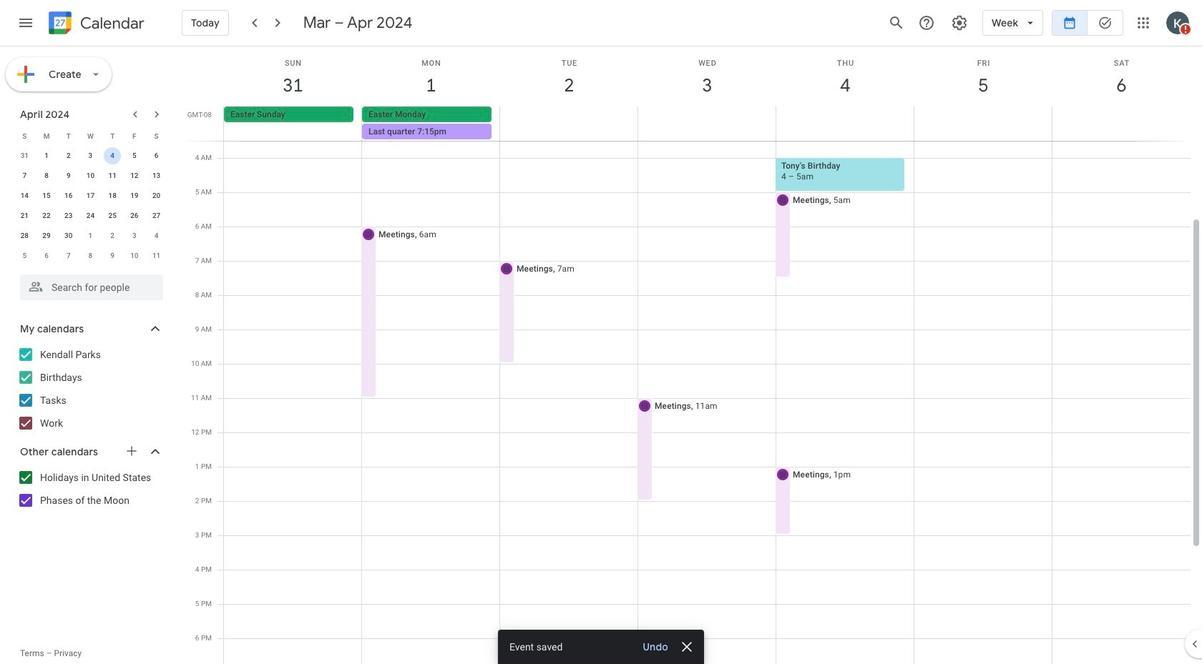 Task type: vqa. For each thing, say whether or not it's contained in the screenshot.
6 'element'
yes



Task type: describe. For each thing, give the bounding box(es) containing it.
my calendars list
[[3, 344, 177, 435]]

3 element
[[82, 147, 99, 165]]

9 element
[[60, 167, 77, 185]]

12 element
[[126, 167, 143, 185]]

may 3 element
[[126, 228, 143, 245]]

19 element
[[126, 188, 143, 205]]

6 element
[[148, 147, 165, 165]]

may 8 element
[[82, 248, 99, 265]]

25 element
[[104, 208, 121, 225]]

may 1 element
[[82, 228, 99, 245]]

may 7 element
[[60, 248, 77, 265]]

11 element
[[104, 167, 121, 185]]

24 element
[[82, 208, 99, 225]]

22 element
[[38, 208, 55, 225]]

7 element
[[16, 167, 33, 185]]

other calendars list
[[3, 467, 177, 512]]

heading inside calendar element
[[77, 15, 144, 32]]

8 element
[[38, 167, 55, 185]]

may 4 element
[[148, 228, 165, 245]]

26 element
[[126, 208, 143, 225]]

27 element
[[148, 208, 165, 225]]

30 element
[[60, 228, 77, 245]]

10 element
[[82, 167, 99, 185]]

20 element
[[148, 188, 165, 205]]

may 11 element
[[148, 248, 165, 265]]

1 element
[[38, 147, 55, 165]]

29 element
[[38, 228, 55, 245]]

23 element
[[60, 208, 77, 225]]

18 element
[[104, 188, 121, 205]]



Task type: locate. For each thing, give the bounding box(es) containing it.
17 element
[[82, 188, 99, 205]]

may 6 element
[[38, 248, 55, 265]]

row group
[[14, 146, 167, 266]]

13 element
[[148, 167, 165, 185]]

march 31 element
[[16, 147, 33, 165]]

calendar element
[[46, 9, 144, 40]]

cell
[[224, 21, 362, 665], [361, 21, 500, 665], [499, 21, 638, 665], [637, 21, 777, 665], [775, 21, 915, 665], [915, 21, 1053, 665], [1053, 21, 1191, 665], [362, 107, 500, 141], [500, 107, 638, 141], [638, 107, 776, 141], [776, 107, 914, 141], [914, 107, 1052, 141], [1052, 107, 1190, 141], [101, 146, 123, 166]]

14 element
[[16, 188, 33, 205]]

heading
[[77, 15, 144, 32]]

may 5 element
[[16, 248, 33, 265]]

21 element
[[16, 208, 33, 225]]

grid
[[183, 21, 1202, 665]]

april 2024 grid
[[14, 126, 167, 266]]

5 element
[[126, 147, 143, 165]]

add other calendars image
[[125, 444, 139, 459]]

Search for people text field
[[29, 275, 155, 301]]

4 element
[[104, 147, 121, 165]]

2 element
[[60, 147, 77, 165]]

15 element
[[38, 188, 55, 205]]

may 9 element
[[104, 248, 121, 265]]

may 2 element
[[104, 228, 121, 245]]

cell inside april 2024 grid
[[101, 146, 123, 166]]

settings menu image
[[951, 14, 968, 31]]

16 element
[[60, 188, 77, 205]]

row
[[218, 21, 1191, 665], [218, 107, 1202, 141], [14, 126, 167, 146], [14, 146, 167, 166], [14, 166, 167, 186], [14, 186, 167, 206], [14, 206, 167, 226], [14, 226, 167, 246], [14, 246, 167, 266]]

None search field
[[0, 269, 177, 301]]

main drawer image
[[17, 14, 34, 31]]

28 element
[[16, 228, 33, 245]]

may 10 element
[[126, 248, 143, 265]]



